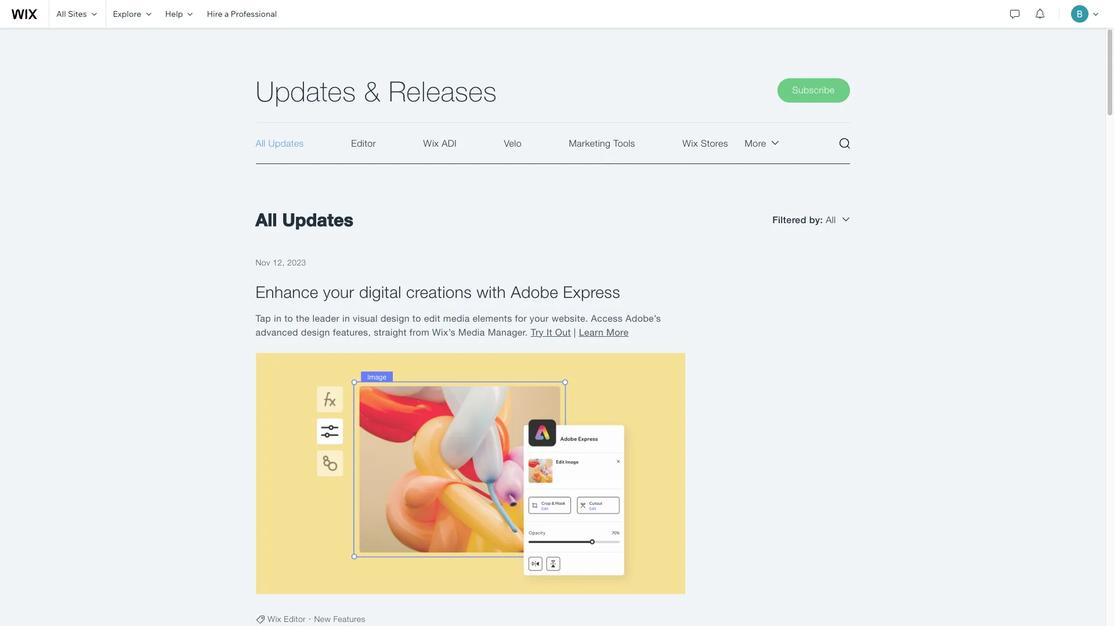 Task type: locate. For each thing, give the bounding box(es) containing it.
hire a professional
[[207, 9, 277, 19]]

a
[[224, 9, 229, 19]]

all
[[56, 9, 66, 19]]

explore
[[113, 9, 141, 19]]

hire
[[207, 9, 223, 19]]

help
[[165, 9, 183, 19]]



Task type: describe. For each thing, give the bounding box(es) containing it.
professional
[[231, 9, 277, 19]]

sites
[[68, 9, 87, 19]]

hire a professional link
[[200, 0, 284, 28]]

help button
[[158, 0, 200, 28]]

all sites
[[56, 9, 87, 19]]



Task type: vqa. For each thing, say whether or not it's contained in the screenshot.
Enter Your Business Or Website Type "field"
no



